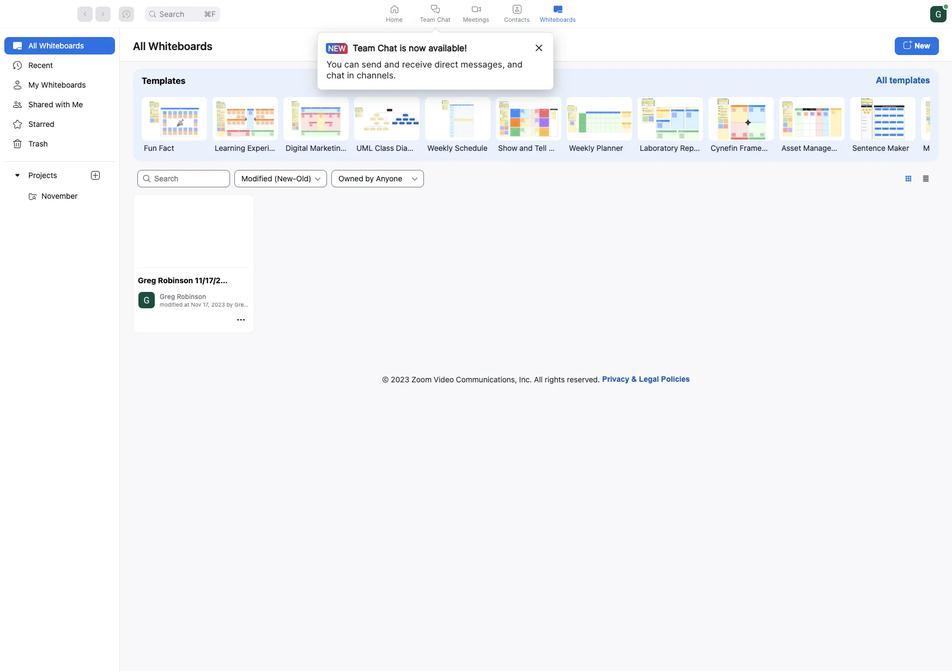 Task type: describe. For each thing, give the bounding box(es) containing it.
whiteboards button
[[537, 0, 578, 28]]

meetings
[[463, 16, 489, 23]]

in
[[347, 70, 354, 81]]

team chat button
[[415, 0, 456, 28]]

meetings button
[[456, 0, 497, 28]]

home button
[[374, 0, 415, 28]]

chat
[[327, 70, 345, 81]]

team chat is now available! element
[[330, 41, 467, 55]]

channels.
[[357, 70, 396, 81]]

send
[[362, 59, 382, 70]]

chat for team chat is now available! you can send and receive direct messages, and chat in channels.
[[378, 43, 397, 53]]

contacts button
[[497, 0, 537, 28]]

online image
[[944, 4, 948, 9]]

whiteboards
[[540, 16, 576, 23]]

you
[[327, 59, 342, 70]]

home
[[386, 16, 403, 23]]

receive
[[402, 59, 432, 70]]

can
[[344, 59, 359, 70]]

1 and from the left
[[384, 59, 400, 70]]

is
[[400, 43, 406, 53]]

team for team chat
[[420, 16, 435, 23]]

team chat
[[420, 16, 451, 23]]

home small image
[[390, 5, 399, 13]]

messages,
[[461, 59, 505, 70]]



Task type: vqa. For each thing, say whether or not it's contained in the screenshot.
Support version for phone label image
no



Task type: locate. For each thing, give the bounding box(es) containing it.
tooltip containing team chat is now available! you can send and receive direct messages, and chat in channels.
[[317, 28, 554, 90]]

and down team chat is now available! element
[[384, 59, 400, 70]]

available!
[[429, 43, 467, 53]]

tooltip
[[317, 28, 554, 90]]

contacts
[[504, 16, 530, 23]]

tab list containing home
[[374, 0, 578, 28]]

now
[[409, 43, 426, 53]]

0 horizontal spatial chat
[[378, 43, 397, 53]]

team chat is now available! you can send and receive direct messages, and chat in channels.
[[327, 43, 523, 81]]

profile contact image
[[513, 5, 521, 13], [513, 5, 521, 13]]

search
[[159, 9, 184, 18]]

0 vertical spatial team
[[420, 16, 435, 23]]

and right messages, at top
[[507, 59, 523, 70]]

0 vertical spatial chat
[[437, 16, 451, 23]]

video on image
[[472, 5, 480, 13], [472, 5, 480, 13]]

1 horizontal spatial chat
[[437, 16, 451, 23]]

online image
[[944, 4, 948, 9]]

team for team chat is now available! you can send and receive direct messages, and chat in channels.
[[353, 43, 375, 53]]

team inside team chat is now available! you can send and receive direct messages, and chat in channels.
[[353, 43, 375, 53]]

team up send
[[353, 43, 375, 53]]

chat left is
[[378, 43, 397, 53]]

magnifier image
[[150, 11, 156, 17]]

magnifier image
[[150, 11, 156, 17]]

1 vertical spatial chat
[[378, 43, 397, 53]]

team inside button
[[420, 16, 435, 23]]

team
[[420, 16, 435, 23], [353, 43, 375, 53]]

and
[[384, 59, 400, 70], [507, 59, 523, 70]]

close image
[[536, 45, 542, 51]]

1 horizontal spatial and
[[507, 59, 523, 70]]

1 vertical spatial team
[[353, 43, 375, 53]]

chat inside button
[[437, 16, 451, 23]]

chat inside team chat is now available! you can send and receive direct messages, and chat in channels.
[[378, 43, 397, 53]]

chat
[[437, 16, 451, 23], [378, 43, 397, 53]]

team up now
[[420, 16, 435, 23]]

team chat image
[[431, 5, 440, 13], [431, 5, 440, 13]]

chat up available!
[[437, 16, 451, 23]]

chat for team chat
[[437, 16, 451, 23]]

⌘f
[[204, 9, 216, 18]]

close image
[[536, 45, 542, 51]]

home small image
[[390, 5, 399, 13]]

0 horizontal spatial team
[[353, 43, 375, 53]]

avatar image
[[930, 6, 947, 22]]

whiteboard small image
[[554, 5, 562, 13], [554, 5, 562, 13]]

2 and from the left
[[507, 59, 523, 70]]

direct
[[435, 59, 458, 70]]

1 horizontal spatial team
[[420, 16, 435, 23]]

0 horizontal spatial and
[[384, 59, 400, 70]]

tab list
[[374, 0, 578, 28]]

you can send and receive direct messages, and chat in channels. element
[[327, 59, 533, 81]]



